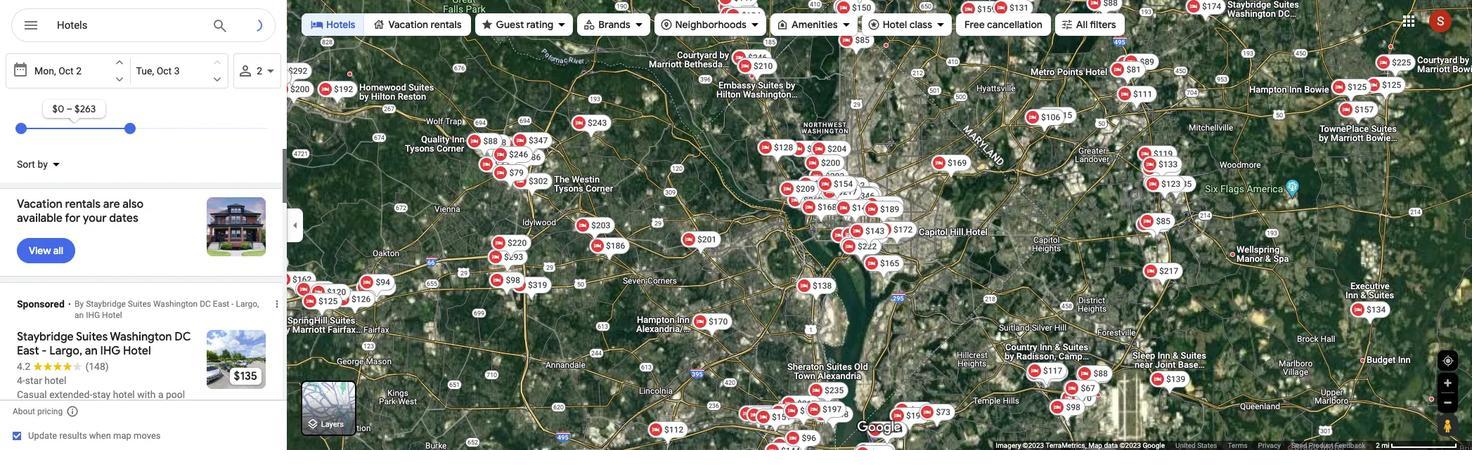 Task type: locate. For each thing, give the bounding box(es) containing it.
cancellation
[[987, 18, 1043, 31]]

when
[[89, 431, 111, 442]]

about pricing
[[13, 407, 63, 417]]

2 left mi
[[1376, 442, 1380, 450]]

1 horizontal spatial 2
[[257, 65, 262, 77]]

$0 – $263
[[52, 103, 96, 115]]

hotels
[[326, 18, 355, 31]]

pricing
[[37, 407, 63, 417]]

1 ©2023 from the left
[[1023, 442, 1044, 450]]

2 inside popup button
[[257, 65, 262, 77]]

vacation inside vacation rentals are also available for your dates
[[17, 198, 63, 212]]

view
[[29, 245, 51, 257]]

footer containing imagery ©2023 terrametrics, map data ©2023 google
[[996, 442, 1376, 451]]

2 inside group
[[76, 65, 82, 77]]

2 for 2 mi
[[1376, 442, 1380, 450]]

$263
[[75, 103, 96, 115]]

mon, oct 2
[[34, 65, 82, 77]]

oct left '3'
[[157, 65, 172, 77]]

all filters
[[1076, 18, 1116, 31]]

united states
[[1176, 442, 1217, 450]]

hotel class button
[[862, 9, 952, 40]]

all
[[53, 245, 63, 257]]

neighborhoods button
[[654, 9, 766, 40]]

None field
[[57, 17, 200, 34]]

©2023 right data on the bottom right of the page
[[1120, 442, 1141, 450]]

brands
[[599, 18, 630, 31]]

Hotels radio
[[302, 13, 365, 36]]

2 right "set check out one day earlier" image at top
[[257, 65, 262, 77]]

vacation rentals
[[388, 18, 462, 31]]

monday, october 2 to tuesday, october 3 group
[[6, 53, 229, 89]]

–
[[66, 103, 72, 115]]

0 horizontal spatial vacation
[[17, 198, 63, 212]]

rentals
[[431, 18, 462, 31], [65, 198, 101, 212]]

results for hotels feed
[[0, 149, 287, 436]]

terrametrics,
[[1046, 442, 1087, 450]]

update results when map moves
[[28, 431, 161, 442]]

rentals inside vacation rentals are also available for your dates
[[65, 198, 101, 212]]

2 button
[[234, 53, 281, 89]]

vacation for vacation rentals
[[388, 18, 428, 31]]

vacation
[[388, 18, 428, 31], [17, 198, 63, 212]]

for
[[65, 212, 80, 226]]

2 horizontal spatial 2
[[1376, 442, 1380, 450]]

collapse side panel image
[[288, 218, 303, 233]]

2 oct from the left
[[157, 65, 172, 77]]

footer
[[996, 442, 1376, 451]]

1 horizontal spatial oct
[[157, 65, 172, 77]]

0 vertical spatial vacation
[[388, 18, 428, 31]]

©2023 right imagery
[[1023, 442, 1044, 450]]

2 right mon,
[[76, 65, 82, 77]]

rentals inside option
[[431, 18, 462, 31]]

0 horizontal spatial 2
[[76, 65, 82, 77]]

moves
[[134, 431, 161, 442]]

 button
[[11, 8, 51, 45]]

1 vertical spatial rentals
[[65, 198, 101, 212]]

are
[[103, 198, 120, 212]]

rentals left are
[[65, 198, 101, 212]]

hotel
[[883, 18, 907, 31]]

$0
[[52, 103, 64, 115]]

united
[[1176, 442, 1196, 450]]

oct right mon,
[[58, 65, 74, 77]]

also
[[123, 198, 144, 212]]

none field inside hotels field
[[57, 17, 200, 34]]

guest rating
[[496, 18, 554, 31]]

show your location image
[[1442, 355, 1455, 368]]

2
[[76, 65, 82, 77], [257, 65, 262, 77], [1376, 442, 1380, 450]]

0 horizontal spatial rentals
[[65, 198, 101, 212]]

1 vertical spatial vacation
[[17, 198, 63, 212]]

0 vertical spatial rentals
[[431, 18, 462, 31]]

oct
[[58, 65, 74, 77], [157, 65, 172, 77]]

1 horizontal spatial vacation
[[388, 18, 428, 31]]

vacation left for
[[17, 198, 63, 212]]

guest
[[496, 18, 524, 31]]

©2023
[[1023, 442, 1044, 450], [1120, 442, 1141, 450]]

available
[[17, 212, 63, 226]]

0 horizontal spatial oct
[[58, 65, 74, 77]]

tue, oct 3
[[136, 65, 180, 77]]

vacation inside option
[[388, 18, 428, 31]]

rentals left guest
[[431, 18, 462, 31]]


[[22, 15, 39, 35]]

1 oct from the left
[[58, 65, 74, 77]]

amenities button
[[771, 9, 858, 40]]

by
[[38, 159, 48, 170]]

1 horizontal spatial ©2023
[[1120, 442, 1141, 450]]

0 horizontal spatial ©2023
[[1023, 442, 1044, 450]]

1 horizontal spatial rentals
[[431, 18, 462, 31]]

vacation right hotels
[[388, 18, 428, 31]]

neighborhoods
[[675, 18, 747, 31]]

oct for 3
[[157, 65, 172, 77]]

2 ©2023 from the left
[[1120, 442, 1141, 450]]

states
[[1198, 442, 1217, 450]]

guest rating button
[[475, 9, 573, 40]]

tue,
[[136, 65, 154, 77]]



Task type: vqa. For each thing, say whether or not it's contained in the screenshot.
View all BUTTON
yes



Task type: describe. For each thing, give the bounding box(es) containing it.
privacy button
[[1258, 442, 1281, 451]]

Vacation rentals radio
[[365, 13, 471, 36]]

sort by button
[[8, 149, 67, 180]]

Hotels field
[[11, 8, 276, 43]]

terms button
[[1228, 442, 1248, 451]]

all filters button
[[1055, 9, 1125, 40]]

2 mi button
[[1376, 442, 1458, 450]]

google
[[1143, 442, 1165, 450]]

sort by
[[17, 159, 48, 170]]

free
[[965, 18, 985, 31]]

view all button
[[17, 234, 75, 268]]

view all
[[29, 245, 63, 257]]

mi
[[1382, 442, 1390, 450]]

filters
[[1090, 18, 1116, 31]]

vacation rentals are also available for your dates main content
[[0, 51, 287, 451]]

update
[[28, 431, 57, 442]]

imagery
[[996, 442, 1021, 450]]

results
[[59, 431, 87, 442]]

set check out one day later image
[[211, 73, 224, 86]]

2 for 2
[[257, 65, 262, 77]]

price per night region
[[6, 89, 281, 149]]

send
[[1292, 442, 1307, 450]]

data
[[1104, 442, 1118, 450]]

free cancellation
[[965, 18, 1043, 31]]

toggle lodging type option group
[[302, 13, 471, 36]]

set check out one day earlier image
[[211, 56, 224, 69]]

 search field
[[11, 8, 276, 45]]

map
[[113, 431, 131, 442]]

set check in one day later image
[[113, 73, 126, 86]]

google maps element
[[0, 0, 1472, 451]]

feedback
[[1335, 442, 1366, 450]]

rentals for vacation rentals are also available for your dates
[[65, 198, 101, 212]]

footer inside "google maps" "element"
[[996, 442, 1376, 451]]

product
[[1309, 442, 1334, 450]]

sort
[[17, 159, 35, 170]]

show street view coverage image
[[1438, 416, 1458, 437]]

vacation rentals are also available for your dates
[[17, 198, 144, 226]]

imagery ©2023 terrametrics, map data ©2023 google
[[996, 442, 1165, 450]]

vacation for vacation rentals are also available for your dates
[[17, 198, 63, 212]]

terms
[[1228, 442, 1248, 450]]

send product feedback
[[1292, 442, 1366, 450]]

Update results when map moves checkbox
[[13, 427, 161, 445]]

set check in one day earlier image
[[113, 56, 126, 69]]

brands button
[[577, 9, 650, 40]]

layers
[[321, 421, 344, 430]]

zoom in image
[[1443, 378, 1453, 389]]

privacy
[[1258, 442, 1281, 450]]

rating
[[526, 18, 554, 31]]

send product feedback button
[[1292, 442, 1366, 451]]

zoom out image
[[1443, 398, 1453, 409]]

dates
[[109, 212, 138, 226]]

all
[[1076, 18, 1088, 31]]

class
[[910, 18, 932, 31]]

mon,
[[34, 65, 56, 77]]

amenities
[[792, 18, 838, 31]]

2 mi
[[1376, 442, 1390, 450]]

map
[[1089, 442, 1102, 450]]

united states button
[[1176, 442, 1217, 451]]

hotel class
[[883, 18, 932, 31]]

3
[[174, 65, 180, 77]]

your
[[83, 212, 107, 226]]

oct for 2
[[58, 65, 74, 77]]

rentals for vacation rentals
[[431, 18, 462, 31]]

about pricing image
[[66, 406, 79, 418]]

about
[[13, 407, 35, 417]]

free cancellation button
[[956, 9, 1051, 40]]



